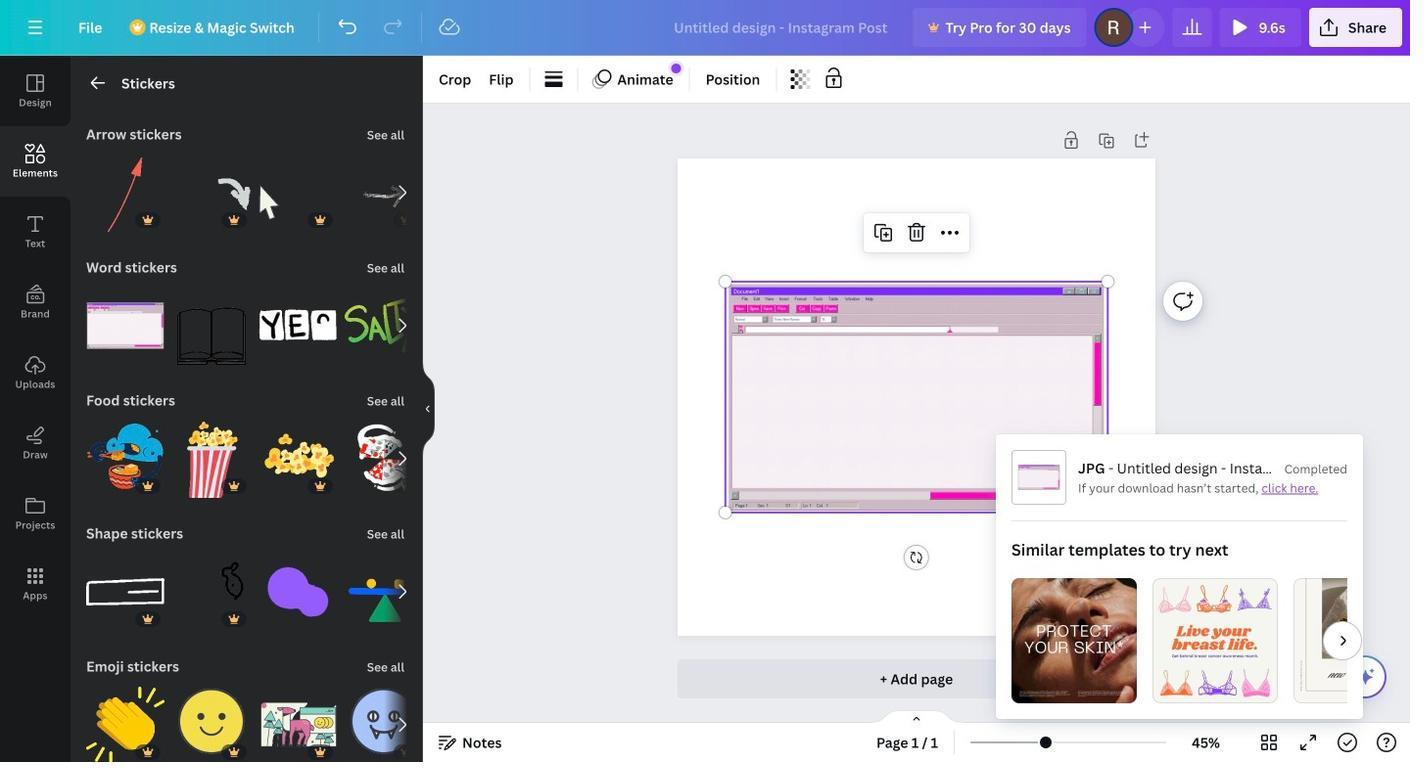 Task type: vqa. For each thing, say whether or not it's contained in the screenshot.
CANVA ASSISTANT 'ICON'
yes



Task type: locate. For each thing, give the bounding box(es) containing it.
hide image
[[422, 362, 435, 456]]

show pages image
[[870, 710, 964, 726]]

animated desktop document browser image
[[725, 282, 1108, 513]]

Zoom button
[[1174, 728, 1238, 759]]

group
[[86, 142, 165, 232], [172, 154, 251, 232], [259, 154, 337, 232], [345, 154, 423, 232], [86, 275, 165, 365], [172, 287, 251, 365], [259, 287, 337, 365], [345, 287, 423, 365], [86, 408, 165, 498], [172, 408, 251, 498], [259, 420, 337, 498], [345, 420, 423, 498], [172, 542, 251, 632], [259, 542, 337, 632], [86, 553, 165, 632], [345, 553, 423, 632], [86, 675, 165, 763], [172, 675, 251, 763], [259, 675, 337, 763], [345, 686, 423, 763]]

side panel tab list
[[0, 56, 71, 620]]



Task type: describe. For each thing, give the bounding box(es) containing it.
canva assistant image
[[1353, 666, 1377, 689]]

Design title text field
[[658, 8, 905, 47]]

main menu bar
[[0, 0, 1410, 56]]



